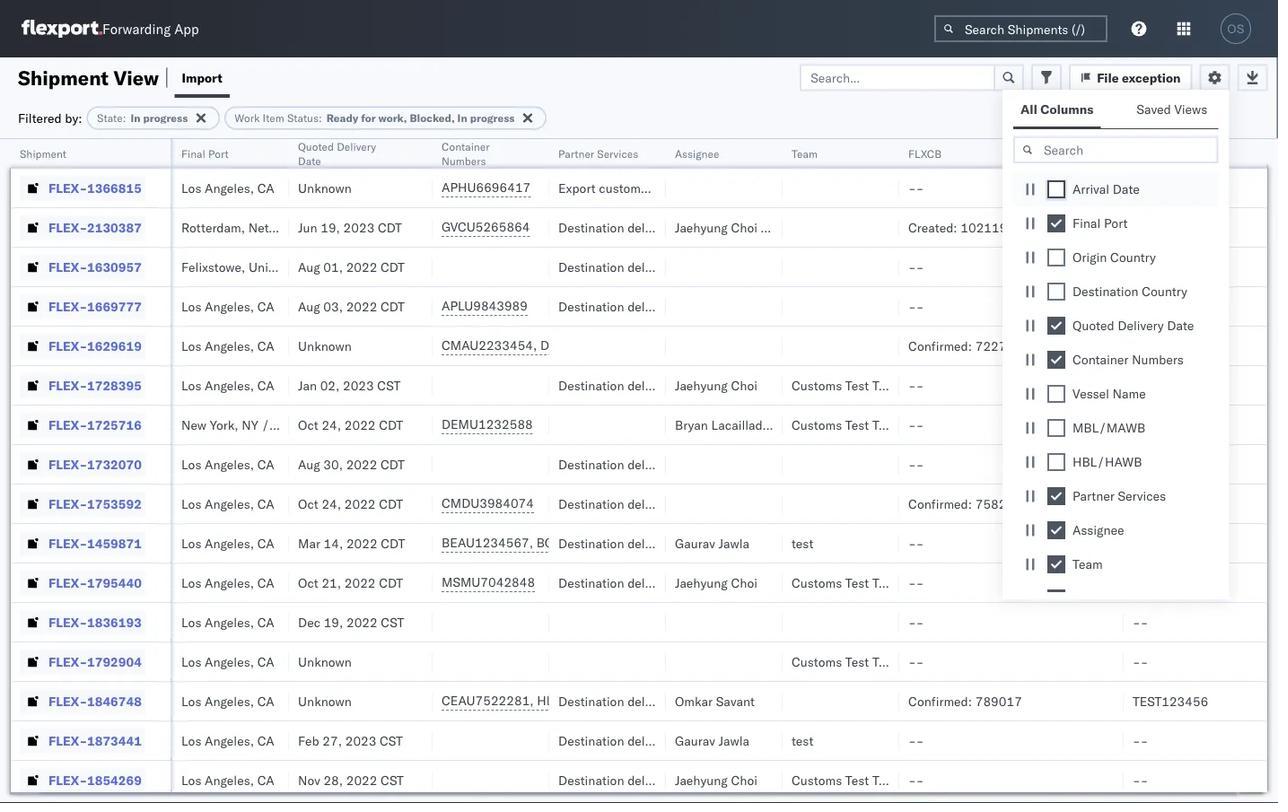 Task type: describe. For each thing, give the bounding box(es) containing it.
Search Shipments (/) text field
[[935, 15, 1108, 42]]

cdt for beau1234567, bozo1234565, tcnu1234565
[[381, 536, 405, 551]]

2 : from the left
[[319, 111, 322, 125]]

shipment button
[[11, 143, 153, 161]]

flex- for 1873441
[[48, 733, 87, 749]]

7 resize handle column header from the left
[[878, 139, 900, 804]]

customs
[[696, 180, 744, 196]]

1 vertical spatial container
[[1073, 352, 1129, 368]]

beau1234567,
[[442, 535, 533, 551]]

0 horizontal spatial partner
[[559, 147, 595, 160]]

ca for 19,
[[257, 615, 274, 630]]

angeles, for flex-1873441
[[205, 733, 254, 749]]

los angeles, ca for flex-1753592
[[181, 496, 274, 512]]

delivery for oct 21, 2022 cdt
[[628, 575, 672, 591]]

1732070
[[87, 457, 142, 472]]

bozo1234565,
[[537, 535, 628, 551]]

new
[[181, 417, 207, 433]]

flex-2130387 button
[[20, 215, 145, 240]]

test123456
[[1133, 694, 1209, 709]]

789017
[[976, 694, 1023, 709]]

flex- for 1795440
[[48, 575, 87, 591]]

flex-1459871 button
[[20, 531, 145, 556]]

flex- for 1459871
[[48, 536, 87, 551]]

flex-1629619
[[48, 338, 142, 354]]

cdt up aug 03, 2022 cdt
[[381, 259, 405, 275]]

flex-1725716
[[48, 417, 142, 433]]

10 ca from the top
[[257, 654, 274, 670]]

1725716
[[87, 417, 142, 433]]

state
[[97, 111, 123, 125]]

flex-1366815 button
[[20, 176, 145, 201]]

ready
[[327, 111, 359, 125]]

1 progress from the left
[[143, 111, 188, 125]]

los angeles, ca for flex-1732070
[[181, 457, 274, 472]]

booking
[[1133, 147, 1173, 160]]

created: 1021196
[[909, 220, 1016, 235]]

destination delivery for aug 03, 2022 cdt
[[559, 299, 672, 314]]

flex-1669777
[[48, 299, 142, 314]]

flex- for 1366815
[[48, 180, 87, 196]]

los for flex-1459871
[[181, 536, 202, 551]]

confirmed: for confirmed: 789017
[[909, 694, 973, 709]]

flex-1753592 button
[[20, 492, 145, 517]]

os button
[[1216, 8, 1257, 49]]

3 unknown from the top
[[298, 654, 352, 670]]

destination for nov 28, 2022 cst
[[559, 773, 625, 788]]

1366815
[[87, 180, 142, 196]]

jaehyung for jan 02, 2023 cst
[[675, 378, 728, 393]]

1753592
[[87, 496, 142, 512]]

cst for feb 27, 2023 cst
[[380, 733, 403, 749]]

all
[[1021, 101, 1038, 117]]

nj
[[323, 417, 338, 433]]

final port button
[[172, 143, 271, 161]]

by:
[[65, 110, 82, 126]]

34918044
[[1133, 496, 1196, 512]]

los for flex-1846748
[[181, 694, 202, 709]]

angeles, for flex-1846748
[[205, 694, 254, 709]]

1 vertical spatial team
[[1073, 557, 1103, 572]]

gaurav for feb 27, 2023 cst
[[675, 733, 716, 749]]

1 horizontal spatial final port
[[1073, 216, 1128, 231]]

confirmed: 722790
[[909, 338, 1023, 354]]

1 horizontal spatial flxcb
[[1073, 591, 1112, 607]]

los for flex-1854269
[[181, 773, 202, 788]]

/
[[262, 417, 270, 433]]

1629619
[[87, 338, 142, 354]]

2022 for flex-1459871
[[347, 536, 378, 551]]

0 vertical spatial services
[[597, 147, 639, 160]]

1 vertical spatial date
[[1113, 181, 1140, 197]]

aug 01, 2022 cdt
[[298, 259, 405, 275]]

aplu9843989
[[442, 298, 528, 314]]

destination for unknown
[[559, 694, 625, 709]]

destination for jan 02, 2023 cst
[[559, 378, 625, 393]]

flex-1854269 button
[[20, 768, 145, 793]]

destination for aug 30, 2022 cdt
[[559, 457, 625, 472]]

created:
[[909, 220, 958, 235]]

jaehyung right lacaillade,
[[777, 417, 830, 433]]

name
[[1113, 386, 1146, 402]]

oct for msmu7042848
[[298, 575, 319, 591]]

gaurav jawla for feb 27, 2023 cst
[[675, 733, 750, 749]]

destination delivery for oct 24, 2022 cdt
[[559, 496, 672, 512]]

24, for new york, ny / newark, nj
[[322, 417, 341, 433]]

8 resize handle column header from the left
[[1103, 139, 1124, 804]]

msmu7042848
[[442, 575, 535, 590]]

3 resize handle column header from the left
[[411, 139, 433, 804]]

2022 for flex-1725716
[[345, 417, 376, 433]]

2 progress from the left
[[470, 111, 515, 125]]

8394028e
[[1133, 220, 1196, 235]]

2022 for flex-1854269
[[346, 773, 378, 788]]

1 in from the left
[[131, 111, 141, 125]]

container numbers inside button
[[442, 140, 490, 167]]

final port inside button
[[181, 147, 229, 160]]

test for feb 27, 2023 cst
[[792, 733, 814, 749]]

cdt for demu1232588
[[379, 417, 403, 433]]

mar 14, 2022 cdt
[[298, 536, 405, 551]]

flex-1732070 button
[[20, 452, 145, 477]]

angeles, for flex-1854269
[[205, 773, 254, 788]]

angeles, for flex-1792904
[[205, 654, 254, 670]]

cdt right 30,
[[381, 457, 405, 472]]

forwarding
[[102, 20, 171, 37]]

dec
[[298, 615, 321, 630]]

felixstowe, united kingdom
[[181, 259, 340, 275]]

for
[[361, 111, 376, 125]]

aug for aug 03, 2022 cdt
[[298, 299, 320, 314]]

shipment for shipment
[[20, 147, 66, 160]]

flex- for 1836193
[[48, 615, 87, 630]]

2023 for 27,
[[345, 733, 377, 749]]

1 vertical spatial quoted delivery date
[[1073, 318, 1195, 334]]

beau1234567, bozo1234565, tcnu1234565
[[442, 535, 720, 551]]

dummyy1
[[1133, 338, 1196, 354]]

aug 30, 2022 cdt
[[298, 457, 405, 472]]

all columns
[[1021, 101, 1094, 117]]

27,
[[323, 733, 342, 749]]

quoted delivery date inside button
[[298, 140, 376, 167]]

los angeles, ca for flex-1854269
[[181, 773, 274, 788]]

export customs, import customs
[[559, 180, 744, 196]]

customs,
[[599, 180, 651, 196]]

1795440
[[87, 575, 142, 591]]

03,
[[324, 299, 343, 314]]

destination delivery for feb 27, 2023 cst
[[559, 733, 672, 749]]

aug for aug 01, 2022 cdt
[[298, 259, 320, 275]]

test
[[772, 220, 796, 235]]

flex-1728395
[[48, 378, 142, 393]]

cmau2233454, demu1232567
[[442, 338, 632, 353]]

demu1232567
[[541, 338, 632, 353]]

destination delivery for aug 30, 2022 cdt
[[559, 457, 672, 472]]

los angeles, ca for flex-1846748
[[181, 694, 274, 709]]

1 horizontal spatial partner services
[[1073, 489, 1167, 504]]

destination delivery for mar 14, 2022 cdt
[[559, 536, 672, 551]]

quoted delivery date button
[[289, 136, 415, 168]]

flex- for 1630957
[[48, 259, 87, 275]]

delivery for nov 28, 2022 cst
[[628, 773, 672, 788]]

delivery for mar 14, 2022 cdt
[[628, 536, 672, 551]]

confirmed: for confirmed: 722790
[[909, 338, 973, 354]]

unknown for aphu6696417
[[298, 180, 352, 196]]

ceau7522281, hlxu6269489, hlxu8034992
[[442, 693, 720, 709]]

felixstowe,
[[181, 259, 245, 275]]

numbers for 'container numbers' button
[[442, 154, 486, 167]]

cdt for aplu9843989
[[381, 299, 405, 314]]

angeles, for flex-1836193
[[205, 615, 254, 630]]

1 vertical spatial port
[[1104, 216, 1128, 231]]

import button
[[175, 57, 230, 98]]

flex- for 1846748
[[48, 694, 87, 709]]

blocked,
[[410, 111, 455, 125]]

Search text field
[[1014, 136, 1219, 163]]

forwarding app link
[[22, 20, 199, 38]]

demu1232588
[[442, 417, 533, 432]]

2022 for flex-1732070
[[346, 457, 377, 472]]

4 resize handle column header from the left
[[528, 139, 550, 804]]

app
[[174, 20, 199, 37]]

gaurav jawla for mar 14, 2022 cdt
[[675, 536, 750, 551]]

exception
[[1123, 70, 1181, 85]]

flex-2130387
[[48, 220, 142, 235]]

rotterdam, netherlands
[[181, 220, 319, 235]]

1 : from the left
[[123, 111, 126, 125]]

flex- for 1725716
[[48, 417, 87, 433]]

status
[[287, 111, 319, 125]]

feb 27, 2023 cst
[[298, 733, 403, 749]]

united
[[249, 259, 287, 275]]

jaehyung for jun 19, 2023 cdt
[[675, 220, 728, 235]]

delivery for unknown
[[628, 694, 672, 709]]

forwarding app
[[102, 20, 199, 37]]

los for flex-1836193
[[181, 615, 202, 630]]

jun 19, 2023 cdt
[[298, 220, 402, 235]]

ca for 03,
[[257, 299, 274, 314]]

delivery for jan 02, 2023 cst
[[628, 378, 672, 393]]

los angeles, ca for flex-1792904
[[181, 654, 274, 670]]

flex-1795440
[[48, 575, 142, 591]]

1 vertical spatial services
[[1118, 489, 1167, 504]]



Task type: vqa. For each thing, say whether or not it's contained in the screenshot.
"187"
no



Task type: locate. For each thing, give the bounding box(es) containing it.
hbl/hawb
[[1073, 454, 1143, 470]]

2022 down oct 21, 2022 cdt
[[347, 615, 378, 630]]

flex-1630957
[[48, 259, 142, 275]]

ca for 27,
[[257, 733, 274, 749]]

2 oct 24, 2022 cdt from the top
[[298, 496, 403, 512]]

arrival date
[[1073, 181, 1140, 197]]

3 confirmed: from the top
[[909, 694, 973, 709]]

confirmed: left the 722790
[[909, 338, 973, 354]]

file
[[1097, 70, 1119, 85]]

delivery inside quoted delivery date
[[337, 140, 376, 153]]

los for flex-1795440
[[181, 575, 202, 591]]

angeles, for flex-1728395
[[205, 378, 254, 393]]

angeles, for flex-1366815
[[205, 180, 254, 196]]

: down the "view"
[[123, 111, 126, 125]]

8 ca from the top
[[257, 575, 274, 591]]

0 horizontal spatial services
[[597, 147, 639, 160]]

1 oct from the top
[[298, 417, 319, 433]]

shipment up by:
[[18, 65, 109, 90]]

in right state
[[131, 111, 141, 125]]

cst down oct 21, 2022 cdt
[[381, 615, 404, 630]]

1 angeles, from the top
[[205, 180, 254, 196]]

los angeles, ca for flex-1795440
[[181, 575, 274, 591]]

flex- inside 'button'
[[48, 259, 87, 275]]

choi for jan 02, 2023 cst
[[731, 378, 758, 393]]

0 vertical spatial shipment
[[18, 65, 109, 90]]

numbers up aphu6696417
[[442, 154, 486, 167]]

11 ca from the top
[[257, 694, 274, 709]]

unknown up jun
[[298, 180, 352, 196]]

hlxu6269489,
[[537, 693, 629, 709]]

los for flex-1728395
[[181, 378, 202, 393]]

flex- down flex-1753592 button
[[48, 536, 87, 551]]

1 los angeles, ca from the top
[[181, 180, 274, 196]]

saved views button
[[1130, 93, 1219, 128]]

1 vertical spatial final
[[1073, 216, 1101, 231]]

9 flex- from the top
[[48, 496, 87, 512]]

choi for jun 19, 2023 cdt
[[731, 220, 758, 235]]

1 vertical spatial delivery
[[1118, 318, 1164, 334]]

services up customs,
[[597, 147, 639, 160]]

5 resize handle column header from the left
[[645, 139, 666, 804]]

bryan lacaillade, jaehyung choi
[[675, 417, 859, 433]]

date inside quoted delivery date
[[298, 154, 321, 167]]

0 horizontal spatial in
[[131, 111, 141, 125]]

0 vertical spatial assignee
[[675, 147, 720, 160]]

0 vertical spatial country
[[1111, 250, 1156, 265]]

1 vertical spatial container numbers
[[1073, 352, 1184, 368]]

24, for los angeles, ca
[[322, 496, 341, 512]]

cst for nov 28, 2022 cst
[[381, 773, 404, 788]]

2 vertical spatial oct
[[298, 575, 319, 591]]

lacaillade,
[[712, 417, 774, 433]]

resize handle column header
[[149, 139, 171, 804], [268, 139, 289, 804], [411, 139, 433, 804], [528, 139, 550, 804], [645, 139, 666, 804], [761, 139, 783, 804], [878, 139, 900, 804], [1103, 139, 1124, 804]]

destination delivery for unknown
[[559, 694, 672, 709]]

jaehyung choi for oct 21, 2022 cdt
[[675, 575, 758, 591]]

0 vertical spatial jaehyung choi
[[675, 378, 758, 393]]

shipment down filtered
[[20, 147, 66, 160]]

choi for nov 28, 2022 cst
[[731, 773, 758, 788]]

1 resize handle column header from the left
[[149, 139, 171, 804]]

1846748
[[87, 694, 142, 709]]

4 ca from the top
[[257, 378, 274, 393]]

8 flex- from the top
[[48, 457, 87, 472]]

2023 up aug 01, 2022 cdt
[[344, 220, 375, 235]]

1792904
[[87, 654, 142, 670]]

jaehyung choi down omkar savant
[[675, 773, 758, 788]]

flxcb inside button
[[909, 147, 942, 160]]

3 delivery from the top
[[628, 457, 672, 472]]

flex- down flex-1795440 "button"
[[48, 615, 87, 630]]

9 los angeles, ca from the top
[[181, 615, 274, 630]]

1 vertical spatial 19,
[[324, 615, 343, 630]]

columns
[[1041, 101, 1094, 117]]

final down "arrival"
[[1073, 216, 1101, 231]]

19, for 2023
[[321, 220, 340, 235]]

flex- down flex-2130387 button
[[48, 259, 87, 275]]

1 vertical spatial aug
[[298, 299, 320, 314]]

Search... text field
[[800, 64, 996, 91]]

0 vertical spatial delivery
[[337, 140, 376, 153]]

gaurav for mar 14, 2022 cdt
[[675, 536, 716, 551]]

oct 21, 2022 cdt
[[298, 575, 403, 591]]

13 los angeles, ca from the top
[[181, 773, 274, 788]]

14,
[[324, 536, 343, 551]]

0 horizontal spatial origin
[[799, 220, 834, 235]]

1 test from the top
[[792, 536, 814, 551]]

1 vertical spatial 2023
[[343, 378, 374, 393]]

9 los from the top
[[181, 615, 202, 630]]

1 horizontal spatial port
[[1104, 216, 1128, 231]]

flex- for 1629619
[[48, 338, 87, 354]]

confirmed: left 789017
[[909, 694, 973, 709]]

2023 right "27,"
[[345, 733, 377, 749]]

numbers down views on the top right of page
[[1176, 147, 1220, 160]]

aphu6696417
[[442, 180, 531, 195]]

1 vertical spatial jawla
[[719, 733, 750, 749]]

container inside button
[[442, 140, 490, 153]]

services down hbl/hawb
[[1118, 489, 1167, 504]]

flex-1366815
[[48, 180, 142, 196]]

1 los from the top
[[181, 180, 202, 196]]

1 horizontal spatial final
[[1073, 216, 1101, 231]]

1 vertical spatial confirmed:
[[909, 496, 973, 512]]

9 delivery from the top
[[628, 773, 672, 788]]

2 test from the top
[[792, 733, 814, 749]]

los right 1459871
[[181, 536, 202, 551]]

0 vertical spatial oct
[[298, 417, 319, 433]]

flex- down flex-1846748 button
[[48, 733, 87, 749]]

omkar
[[675, 694, 713, 709]]

port up origin country
[[1104, 216, 1128, 231]]

origin right the test
[[799, 220, 834, 235]]

7 delivery from the top
[[628, 694, 672, 709]]

1 vertical spatial partner
[[1073, 489, 1115, 504]]

country up "dummyy1"
[[1142, 284, 1188, 299]]

numbers for the booking numbers button on the right of the page
[[1176, 147, 1220, 160]]

los angeles, ca for flex-1459871
[[181, 536, 274, 551]]

3 aug from the top
[[298, 457, 320, 472]]

10 los from the top
[[181, 654, 202, 670]]

state : in progress
[[97, 111, 188, 125]]

0 horizontal spatial flxcb
[[909, 147, 942, 160]]

6 flex- from the top
[[48, 378, 87, 393]]

flex- down the flex-1873441 button
[[48, 773, 87, 788]]

1 vertical spatial jaehyung choi
[[675, 575, 758, 591]]

0 vertical spatial final
[[181, 147, 206, 160]]

los angeles, ca for flex-1629619
[[181, 338, 274, 354]]

import inside button
[[182, 70, 222, 85]]

filtered by:
[[18, 110, 82, 126]]

0 vertical spatial flxcb
[[909, 147, 942, 160]]

0 vertical spatial partner services
[[559, 147, 639, 160]]

newark,
[[273, 417, 320, 433]]

0 vertical spatial origin
[[799, 220, 834, 235]]

flex- down flex-1366815 button
[[48, 220, 87, 235]]

8 angeles, from the top
[[205, 575, 254, 591]]

flex- for 1854269
[[48, 773, 87, 788]]

final down state : in progress
[[181, 147, 206, 160]]

1 vertical spatial country
[[1142, 284, 1188, 299]]

1 vertical spatial assignee
[[1073, 523, 1125, 538]]

jaehyung choi - test origin agent
[[675, 220, 870, 235]]

flex-1792904
[[48, 654, 142, 670]]

oct 24, 2022 cdt
[[298, 417, 403, 433], [298, 496, 403, 512]]

country for origin country
[[1111, 250, 1156, 265]]

angeles, for flex-1459871
[[205, 536, 254, 551]]

0 vertical spatial port
[[208, 147, 229, 160]]

final port down state : in progress
[[181, 147, 229, 160]]

1 horizontal spatial progress
[[470, 111, 515, 125]]

2130387
[[87, 220, 142, 235]]

los right the 1873441
[[181, 733, 202, 749]]

choi for oct 21, 2022 cdt
[[731, 575, 758, 591]]

origin up destination country
[[1073, 250, 1108, 265]]

1 vertical spatial quoted
[[1073, 318, 1115, 334]]

nov 28, 2022 cst
[[298, 773, 404, 788]]

2 resize handle column header from the left
[[268, 139, 289, 804]]

assignee down hbl/hawb
[[1073, 523, 1125, 538]]

aug for aug 30, 2022 cdt
[[298, 457, 320, 472]]

2022 right 28,
[[346, 773, 378, 788]]

2 vertical spatial jaehyung choi
[[675, 773, 758, 788]]

2 vertical spatial confirmed:
[[909, 694, 973, 709]]

angeles, for flex-1732070
[[205, 457, 254, 472]]

1 horizontal spatial date
[[1113, 181, 1140, 197]]

2022 right 01,
[[346, 259, 377, 275]]

ca for 21,
[[257, 575, 274, 591]]

0 vertical spatial team
[[792, 147, 818, 160]]

None checkbox
[[1048, 215, 1066, 233], [1048, 317, 1066, 335], [1048, 351, 1066, 369], [1048, 419, 1066, 437], [1048, 453, 1066, 471], [1048, 522, 1066, 540], [1048, 215, 1066, 233], [1048, 317, 1066, 335], [1048, 351, 1066, 369], [1048, 419, 1066, 437], [1048, 453, 1066, 471], [1048, 522, 1066, 540]]

2 jaehyung choi from the top
[[675, 575, 758, 591]]

3 angeles, from the top
[[205, 338, 254, 354]]

6 los from the top
[[181, 496, 202, 512]]

1 vertical spatial origin
[[1073, 250, 1108, 265]]

delivery for feb 27, 2023 cst
[[628, 733, 672, 749]]

jaehyung choi up bryan
[[675, 378, 758, 393]]

flex-1836193 button
[[20, 610, 145, 635]]

4 los angeles, ca from the top
[[181, 378, 274, 393]]

19, for 2022
[[324, 615, 343, 630]]

progress down the "view"
[[143, 111, 188, 125]]

2 flex- from the top
[[48, 220, 87, 235]]

1 vertical spatial flxcb
[[1073, 591, 1112, 607]]

delivery
[[337, 140, 376, 153], [1118, 318, 1164, 334]]

saved
[[1137, 101, 1172, 117]]

0 horizontal spatial progress
[[143, 111, 188, 125]]

2 oct from the top
[[298, 496, 319, 512]]

5 destination delivery from the top
[[559, 536, 672, 551]]

1 horizontal spatial team
[[1073, 557, 1103, 572]]

jan
[[298, 378, 317, 393]]

2 los angeles, ca from the top
[[181, 299, 274, 314]]

container up vessel name
[[1073, 352, 1129, 368]]

numbers up name
[[1132, 352, 1184, 368]]

None checkbox
[[1048, 180, 1066, 198], [1048, 249, 1066, 267], [1048, 283, 1066, 301], [1048, 385, 1066, 403], [1048, 488, 1066, 506], [1048, 556, 1066, 574], [1048, 590, 1066, 608], [1048, 180, 1066, 198], [1048, 249, 1066, 267], [1048, 283, 1066, 301], [1048, 385, 1066, 403], [1048, 488, 1066, 506], [1048, 556, 1066, 574], [1048, 590, 1066, 608]]

delivery for aug 03, 2022 cdt
[[628, 299, 672, 314]]

5 delivery from the top
[[628, 536, 672, 551]]

flex- down flex-1725716 button
[[48, 457, 87, 472]]

0 vertical spatial gaurav jawla
[[675, 536, 750, 551]]

final inside button
[[181, 147, 206, 160]]

24, down 30,
[[322, 496, 341, 512]]

2 vertical spatial aug
[[298, 457, 320, 472]]

1 horizontal spatial assignee
[[1073, 523, 1125, 538]]

24, right newark,
[[322, 417, 341, 433]]

jan 02, 2023 cst
[[298, 378, 401, 393]]

oct left 21,
[[298, 575, 319, 591]]

los angeles, ca for flex-1728395
[[181, 378, 274, 393]]

1 24, from the top
[[322, 417, 341, 433]]

quoted down destination country
[[1073, 318, 1115, 334]]

unknown down dec
[[298, 654, 352, 670]]

13 flex- from the top
[[48, 654, 87, 670]]

0 horizontal spatial container numbers
[[442, 140, 490, 167]]

0 horizontal spatial team
[[792, 147, 818, 160]]

los right 1795440 on the bottom of the page
[[181, 575, 202, 591]]

flex- for 1792904
[[48, 654, 87, 670]]

6 los angeles, ca from the top
[[181, 496, 274, 512]]

9 ca from the top
[[257, 615, 274, 630]]

8 destination delivery from the top
[[559, 733, 672, 749]]

28,
[[324, 773, 343, 788]]

ceau7522281,
[[442, 693, 534, 709]]

19, right dec
[[324, 615, 343, 630]]

origin country
[[1073, 250, 1156, 265]]

los angeles, ca for flex-1873441
[[181, 733, 274, 749]]

4 unknown from the top
[[298, 694, 352, 709]]

oct 24, 2022 cdt for los angeles, ca
[[298, 496, 403, 512]]

delivery for oct 24, 2022 cdt
[[628, 496, 672, 512]]

oct 24, 2022 cdt down aug 30, 2022 cdt
[[298, 496, 403, 512]]

progress up 'container numbers' button
[[470, 111, 515, 125]]

numbers
[[1176, 147, 1220, 160], [442, 154, 486, 167], [1132, 352, 1184, 368]]

choi
[[731, 220, 758, 235], [731, 378, 758, 393], [833, 417, 859, 433], [731, 575, 758, 591], [731, 773, 758, 788]]

10 angeles, from the top
[[205, 654, 254, 670]]

2 horizontal spatial date
[[1168, 318, 1195, 334]]

0 vertical spatial 2023
[[344, 220, 375, 235]]

los for flex-1629619
[[181, 338, 202, 354]]

los angeles, ca for flex-1836193
[[181, 615, 274, 630]]

0 vertical spatial quoted delivery date
[[298, 140, 376, 167]]

flex- down flex-1728395 "button"
[[48, 417, 87, 433]]

jaehyung down "customs"
[[675, 220, 728, 235]]

1459871
[[87, 536, 142, 551]]

7 los angeles, ca from the top
[[181, 536, 274, 551]]

los up rotterdam,
[[181, 180, 202, 196]]

file exception button
[[1070, 64, 1193, 91], [1070, 64, 1193, 91]]

4 delivery from the top
[[628, 496, 672, 512]]

unknown up "27,"
[[298, 694, 352, 709]]

cst right 02, at top left
[[377, 378, 401, 393]]

container numbers
[[442, 140, 490, 167], [1073, 352, 1184, 368]]

confirmed: for confirmed: 758288
[[909, 496, 973, 512]]

destination country
[[1073, 284, 1188, 299]]

0 horizontal spatial delivery
[[337, 140, 376, 153]]

16 flex- from the top
[[48, 773, 87, 788]]

0 vertical spatial import
[[182, 70, 222, 85]]

0 vertical spatial container
[[442, 140, 490, 153]]

container numbers button
[[433, 136, 532, 168]]

2022 right nj
[[345, 417, 376, 433]]

import left "customs"
[[655, 180, 692, 196]]

cst for jan 02, 2023 cst
[[377, 378, 401, 393]]

quoted delivery date down destination country
[[1073, 318, 1195, 334]]

partner down hbl/hawb
[[1073, 489, 1115, 504]]

1 vertical spatial final port
[[1073, 216, 1128, 231]]

los down new
[[181, 457, 202, 472]]

agent
[[837, 220, 870, 235]]

partner services up export at top left
[[559, 147, 639, 160]]

date up "dummyy1"
[[1168, 318, 1195, 334]]

1 vertical spatial import
[[655, 180, 692, 196]]

0 vertical spatial 19,
[[321, 220, 340, 235]]

aug 03, 2022 cdt
[[298, 299, 405, 314]]

export
[[559, 180, 596, 196]]

cdt up oct 21, 2022 cdt
[[381, 536, 405, 551]]

1 horizontal spatial quoted
[[1073, 318, 1115, 334]]

1 ca from the top
[[257, 180, 274, 196]]

1 vertical spatial oct
[[298, 496, 319, 512]]

os
[[1228, 22, 1245, 35]]

flex-1854269
[[48, 773, 142, 788]]

5 angeles, from the top
[[205, 457, 254, 472]]

final port
[[181, 147, 229, 160], [1073, 216, 1128, 231]]

flex- for 1753592
[[48, 496, 87, 512]]

1 vertical spatial partner services
[[1073, 489, 1167, 504]]

2 gaurav from the top
[[675, 733, 716, 749]]

0 vertical spatial partner
[[559, 147, 595, 160]]

02,
[[320, 378, 340, 393]]

1 horizontal spatial :
[[319, 111, 322, 125]]

destination for oct 24, 2022 cdt
[[559, 496, 625, 512]]

oct for demu1232588
[[298, 417, 319, 433]]

cdt for cmdu3984074
[[379, 496, 403, 512]]

los for flex-1366815
[[181, 180, 202, 196]]

2 los from the top
[[181, 299, 202, 314]]

feb
[[298, 733, 319, 749]]

11 angeles, from the top
[[205, 694, 254, 709]]

2022 for flex-1669777
[[346, 299, 377, 314]]

los right 1854269
[[181, 773, 202, 788]]

0 vertical spatial aug
[[298, 259, 320, 275]]

2022 for flex-1753592
[[345, 496, 376, 512]]

cst up nov 28, 2022 cst
[[380, 733, 403, 749]]

los angeles, ca for flex-1366815
[[181, 180, 274, 196]]

0 vertical spatial final port
[[181, 147, 229, 160]]

1 jaehyung choi from the top
[[675, 378, 758, 393]]

country for destination country
[[1142, 284, 1188, 299]]

unknown for cmau2233454, demu1232567
[[298, 338, 352, 354]]

confirmed: left 758288
[[909, 496, 973, 512]]

booking numbers
[[1133, 147, 1220, 160]]

container down 'blocked,' at the top
[[442, 140, 490, 153]]

aug left 30,
[[298, 457, 320, 472]]

1 jawla from the top
[[719, 536, 750, 551]]

1 vertical spatial gaurav jawla
[[675, 733, 750, 749]]

19, right jun
[[321, 220, 340, 235]]

0 horizontal spatial container
[[442, 140, 490, 153]]

cdt up aug 01, 2022 cdt
[[378, 220, 402, 235]]

7 los from the top
[[181, 536, 202, 551]]

7 destination delivery from the top
[[559, 694, 672, 709]]

angeles, for flex-1629619
[[205, 338, 254, 354]]

3 los from the top
[[181, 338, 202, 354]]

5 los angeles, ca from the top
[[181, 457, 274, 472]]

0 horizontal spatial quoted
[[298, 140, 334, 153]]

angeles, for flex-1753592
[[205, 496, 254, 512]]

date down status
[[298, 154, 321, 167]]

ca for 02,
[[257, 378, 274, 393]]

2023 for 19,
[[344, 220, 375, 235]]

1 destination delivery from the top
[[559, 299, 672, 314]]

21,
[[322, 575, 341, 591]]

oct 24, 2022 cdt for new york, ny / newark, nj
[[298, 417, 403, 433]]

0 vertical spatial quoted
[[298, 140, 334, 153]]

los
[[181, 180, 202, 196], [181, 299, 202, 314], [181, 338, 202, 354], [181, 378, 202, 393], [181, 457, 202, 472], [181, 496, 202, 512], [181, 536, 202, 551], [181, 575, 202, 591], [181, 615, 202, 630], [181, 654, 202, 670], [181, 694, 202, 709], [181, 733, 202, 749], [181, 773, 202, 788]]

0 vertical spatial date
[[298, 154, 321, 167]]

services
[[597, 147, 639, 160], [1118, 489, 1167, 504]]

1 horizontal spatial quoted delivery date
[[1073, 318, 1195, 334]]

1 vertical spatial test
[[792, 733, 814, 749]]

file exception
[[1097, 70, 1181, 85]]

partner services down hbl/hawb
[[1073, 489, 1167, 504]]

0 vertical spatial oct 24, 2022 cdt
[[298, 417, 403, 433]]

los right 1629619
[[181, 338, 202, 354]]

flex-1846748 button
[[20, 689, 145, 714]]

1 horizontal spatial services
[[1118, 489, 1167, 504]]

0 horizontal spatial final
[[181, 147, 206, 160]]

11 los angeles, ca from the top
[[181, 694, 274, 709]]

1 oct 24, 2022 cdt from the top
[[298, 417, 403, 433]]

1 vertical spatial 24,
[[322, 496, 341, 512]]

1 aug from the top
[[298, 259, 320, 275]]

jawla for feb 27, 2023 cst
[[719, 733, 750, 749]]

1669777
[[87, 299, 142, 314]]

flexport. image
[[22, 20, 102, 38]]

destination for feb 27, 2023 cst
[[559, 733, 625, 749]]

8 delivery from the top
[[628, 733, 672, 749]]

quoted inside quoted delivery date
[[298, 140, 334, 153]]

los angeles, ca for flex-1669777
[[181, 299, 274, 314]]

ca for 24,
[[257, 496, 274, 512]]

in right 'blocked,' at the top
[[458, 111, 468, 125]]

12 angeles, from the top
[[205, 733, 254, 749]]

cdt for gvcu5265864
[[378, 220, 402, 235]]

quoted down status
[[298, 140, 334, 153]]

delivery up "dummyy1"
[[1118, 318, 1164, 334]]

13 los from the top
[[181, 773, 202, 788]]

0 vertical spatial confirmed:
[[909, 338, 973, 354]]

0 vertical spatial test
[[792, 536, 814, 551]]

flex- for 1728395
[[48, 378, 87, 393]]

2022 right 21,
[[345, 575, 376, 591]]

0 vertical spatial container numbers
[[442, 140, 490, 167]]

1 horizontal spatial origin
[[1073, 250, 1108, 265]]

2023 for 02,
[[343, 378, 374, 393]]

shipment inside button
[[20, 147, 66, 160]]

los right the 1836193
[[181, 615, 202, 630]]

flex-1630957 button
[[20, 255, 145, 280]]

6 angeles, from the top
[[205, 496, 254, 512]]

cdt for msmu7042848
[[379, 575, 403, 591]]

confirmed: 789017
[[909, 694, 1023, 709]]

flex- down 'flex-1669777' button
[[48, 338, 87, 354]]

1 horizontal spatial container numbers
[[1073, 352, 1184, 368]]

0 horizontal spatial partner services
[[559, 147, 639, 160]]

1873441
[[87, 733, 142, 749]]

1 vertical spatial gaurav
[[675, 733, 716, 749]]

1 horizontal spatial delivery
[[1118, 318, 1164, 334]]

dec 19, 2022 cst
[[298, 615, 404, 630]]

destination for oct 21, 2022 cdt
[[559, 575, 625, 591]]

container
[[442, 140, 490, 153], [1073, 352, 1129, 368]]

work
[[235, 111, 260, 125]]

12 los from the top
[[181, 733, 202, 749]]

los right 1792904
[[181, 654, 202, 670]]

assignee
[[675, 147, 720, 160], [1073, 523, 1125, 538]]

2 vertical spatial date
[[1168, 318, 1195, 334]]

jaehyung choi for jan 02, 2023 cst
[[675, 378, 758, 393]]

01,
[[324, 259, 343, 275]]

jawla
[[719, 536, 750, 551], [719, 733, 750, 749]]

5 ca from the top
[[257, 457, 274, 472]]

york,
[[210, 417, 239, 433]]

country up destination country
[[1111, 250, 1156, 265]]

2 ca from the top
[[257, 299, 274, 314]]

rotterdam,
[[181, 220, 245, 235]]

test for mar 14, 2022 cdt
[[792, 536, 814, 551]]

jaehyung choi down tcnu1234565
[[675, 575, 758, 591]]

destination delivery for jan 02, 2023 cst
[[559, 378, 672, 393]]

1 horizontal spatial in
[[458, 111, 468, 125]]

4 flex- from the top
[[48, 299, 87, 314]]

3 oct from the top
[[298, 575, 319, 591]]

4 angeles, from the top
[[205, 378, 254, 393]]

1 flex- from the top
[[48, 180, 87, 196]]

6 resize handle column header from the left
[[761, 139, 783, 804]]

2022 right 03,
[[346, 299, 377, 314]]

758288
[[976, 496, 1023, 512]]

6 destination delivery from the top
[[559, 575, 672, 591]]

container numbers up name
[[1073, 352, 1184, 368]]

los right 1846748
[[181, 694, 202, 709]]

1 vertical spatial oct 24, 2022 cdt
[[298, 496, 403, 512]]

saved views
[[1137, 101, 1208, 117]]

flex- down flex-1630957 'button'
[[48, 299, 87, 314]]

6 ca from the top
[[257, 496, 274, 512]]

: left ready
[[319, 111, 322, 125]]

1 vertical spatial shipment
[[20, 147, 66, 160]]

ca for 28,
[[257, 773, 274, 788]]

2 gaurav jawla from the top
[[675, 733, 750, 749]]

9 destination delivery from the top
[[559, 773, 672, 788]]

2 vertical spatial 2023
[[345, 733, 377, 749]]

3 flex- from the top
[[48, 259, 87, 275]]

3 ca from the top
[[257, 338, 274, 354]]

view
[[114, 65, 159, 90]]

flex-1669777 button
[[20, 294, 145, 319]]

7 flex- from the top
[[48, 417, 87, 433]]

los for flex-1732070
[[181, 457, 202, 472]]

10 los angeles, ca from the top
[[181, 654, 274, 670]]

24,
[[322, 417, 341, 433], [322, 496, 341, 512]]

port inside button
[[208, 147, 229, 160]]

arrival
[[1073, 181, 1110, 197]]

8 los angeles, ca from the top
[[181, 575, 274, 591]]

1 horizontal spatial import
[[655, 180, 692, 196]]

confirmed: 758288
[[909, 496, 1023, 512]]

shipment for shipment view
[[18, 65, 109, 90]]

0 vertical spatial gaurav
[[675, 536, 716, 551]]

0 horizontal spatial quoted delivery date
[[298, 140, 376, 167]]

flex- down flex-1792904 button
[[48, 694, 87, 709]]

13 ca from the top
[[257, 773, 274, 788]]

1021196
[[961, 220, 1016, 235]]

14 flex- from the top
[[48, 694, 87, 709]]

los for flex-1669777
[[181, 299, 202, 314]]

cdt down aug 01, 2022 cdt
[[381, 299, 405, 314]]

0 vertical spatial jawla
[[719, 536, 750, 551]]

unknown up 02, at top left
[[298, 338, 352, 354]]

2022 right 30,
[[346, 457, 377, 472]]

hlxu8034992
[[632, 693, 720, 709]]

jaehyung down omkar on the right bottom
[[675, 773, 728, 788]]

2023 right 02, at top left
[[343, 378, 374, 393]]

port up rotterdam,
[[208, 147, 229, 160]]

2 confirmed: from the top
[[909, 496, 973, 512]]

aug
[[298, 259, 320, 275], [298, 299, 320, 314], [298, 457, 320, 472]]

1 delivery from the top
[[628, 299, 672, 314]]

los right the 1753592
[[181, 496, 202, 512]]

destination delivery for oct 21, 2022 cdt
[[559, 575, 672, 591]]

3 destination delivery from the top
[[559, 457, 672, 472]]

2 in from the left
[[458, 111, 468, 125]]

destination
[[1073, 284, 1139, 299], [559, 299, 625, 314], [559, 378, 625, 393], [559, 457, 625, 472], [559, 496, 625, 512], [559, 536, 625, 551], [559, 575, 625, 591], [559, 694, 625, 709], [559, 733, 625, 749], [559, 773, 625, 788]]

jaehyung for nov 28, 2022 cst
[[675, 773, 728, 788]]

los up new
[[181, 378, 202, 393]]

2 aug from the top
[[298, 299, 320, 314]]

flex- down flex-1732070 button
[[48, 496, 87, 512]]

oct 24, 2022 cdt up aug 30, 2022 cdt
[[298, 417, 403, 433]]

11 los from the top
[[181, 694, 202, 709]]

kingdom
[[290, 259, 340, 275]]

country
[[1111, 250, 1156, 265], [1142, 284, 1188, 299]]

2 delivery from the top
[[628, 378, 672, 393]]

final port down arrival date
[[1073, 216, 1128, 231]]

confirmed:
[[909, 338, 973, 354], [909, 496, 973, 512], [909, 694, 973, 709]]

flex- inside button
[[48, 773, 87, 788]]

flex- down the 'flex-1836193' button
[[48, 654, 87, 670]]

netherlands
[[249, 220, 319, 235]]

12 flex- from the top
[[48, 615, 87, 630]]

quoted delivery date down ready
[[298, 140, 376, 167]]

13 angeles, from the top
[[205, 773, 254, 788]]

0 horizontal spatial import
[[182, 70, 222, 85]]

1 gaurav from the top
[[675, 536, 716, 551]]



